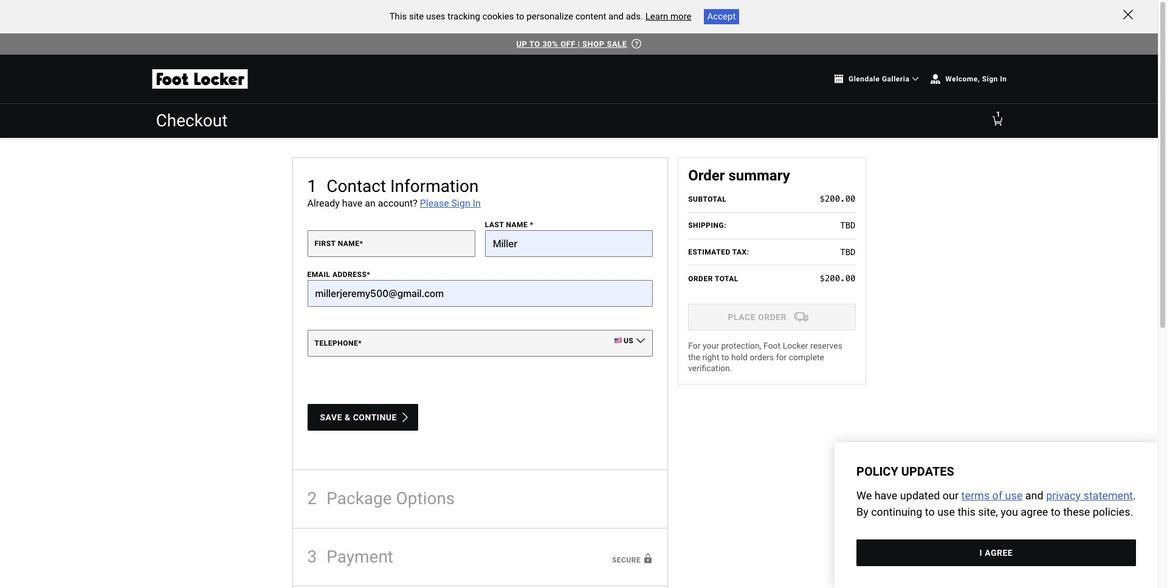 Task type: describe. For each thing, give the bounding box(es) containing it.
sign inside 'step 1 of 4, contact information' element
[[451, 197, 470, 209]]

welcome, sign in button
[[945, 69, 1007, 89]]

hold
[[731, 352, 748, 362]]

estimated tax:
[[688, 248, 749, 257]]

to down privacy on the bottom of page
[[1051, 506, 1061, 519]]

reserves
[[810, 341, 842, 351]]

please
[[420, 197, 449, 209]]

off
[[561, 39, 576, 48]]

first name *
[[315, 240, 363, 248]]

information
[[390, 176, 479, 196]]

this site uses tracking cookies to personalize content and ads. learn more
[[389, 11, 691, 22]]

accept
[[707, 11, 736, 22]]

shop
[[582, 39, 605, 48]]

foot
[[763, 341, 781, 351]]

save & continue button
[[307, 404, 418, 431]]

secure
[[612, 556, 641, 564]]

summary
[[729, 167, 790, 184]]

shipping:
[[688, 221, 726, 230]]

updated
[[900, 489, 940, 502]]

uses
[[426, 11, 445, 22]]

sign inside button
[[982, 75, 998, 83]]

galleria
[[882, 75, 910, 83]]

accept button
[[704, 9, 739, 24]]

.
[[1133, 489, 1136, 502]]

this
[[389, 11, 407, 22]]

order inside button
[[758, 312, 787, 322]]

step 4 of 4, review element
[[292, 587, 668, 588]]

of
[[993, 489, 1003, 502]]

payment
[[327, 547, 393, 567]]

glendale galleria button
[[834, 69, 919, 89]]

already
[[307, 197, 340, 209]]

right
[[702, 352, 719, 362]]

* for last name *
[[530, 221, 534, 229]]

continue
[[353, 413, 397, 422]]

content
[[575, 11, 606, 22]]

options
[[396, 489, 455, 509]]

foot locker logo links to the home page image
[[151, 69, 248, 89]]

for your protection, foot locker reserves the right to hold orders for complete verification.
[[688, 341, 842, 373]]

required element for email address *
[[367, 270, 370, 279]]

estimated
[[688, 248, 730, 257]]

learn more link
[[645, 11, 691, 22]]

tbd for shipping:
[[840, 221, 856, 230]]

step 1 of 4, contact information element
[[292, 157, 668, 470]]

our
[[943, 489, 959, 502]]

none telephone field inside 'step 1 of 4, contact information' element
[[307, 330, 653, 357]]

to
[[529, 39, 540, 48]]

save
[[320, 413, 342, 422]]

continuing
[[871, 506, 922, 519]]

required element for telephone *
[[358, 339, 362, 348]]

none text field inside 'step 1 of 4, contact information' element
[[485, 230, 653, 257]]

0 horizontal spatial 1
[[307, 176, 317, 196]]

3
[[307, 547, 317, 567]]

orders
[[750, 352, 774, 362]]

to inside cookie banner region
[[516, 11, 524, 22]]

more information about up to 30% off | shop sale promotion image
[[632, 39, 642, 48]]

this
[[958, 506, 976, 519]]

for
[[688, 341, 701, 351]]

cookies
[[482, 11, 514, 22]]

0 vertical spatial use
[[1005, 489, 1023, 502]]

order summary
[[688, 167, 790, 184]]

email
[[307, 270, 330, 279]]

30%
[[542, 39, 558, 48]]

have for we
[[875, 489, 898, 502]]

2
[[307, 489, 317, 509]]

up to 30% off | shop sale link
[[514, 33, 629, 55]]

package options
[[327, 489, 455, 509]]

by
[[857, 506, 869, 519]]

name for last name
[[506, 221, 528, 229]]

contact
[[327, 176, 386, 196]]

more
[[670, 11, 691, 22]]

subtotal
[[688, 195, 727, 203]]

tax:
[[732, 248, 749, 257]]

protection,
[[721, 341, 761, 351]]

place
[[728, 312, 756, 322]]

checkout
[[156, 110, 228, 130]]

statement
[[1084, 489, 1133, 502]]

last
[[485, 221, 504, 229]]

up to 30% off | shop sale
[[516, 39, 627, 48]]

required element for last name *
[[530, 221, 534, 229]]

these
[[1063, 506, 1090, 519]]

telephone
[[315, 339, 358, 348]]

cookie banner region
[[0, 0, 1158, 33]]



Task type: locate. For each thing, give the bounding box(es) containing it.
order up foot
[[758, 312, 787, 322]]

contact information
[[327, 176, 479, 196]]

order for order summary
[[688, 167, 725, 184]]

1 vertical spatial have
[[875, 489, 898, 502]]

save & continue
[[320, 413, 397, 422]]

personalize
[[527, 11, 573, 22]]

for
[[776, 352, 787, 362]]

we have updated our terms of use and privacy statement . by continuing to use this site, you agree to these policies.
[[857, 489, 1136, 519]]

have inside 'we have updated our terms of use and privacy statement . by continuing to use this site, you agree to these policies.'
[[875, 489, 898, 502]]

0 vertical spatial have
[[342, 197, 362, 209]]

sign
[[982, 75, 998, 83], [451, 197, 470, 209]]

place order button
[[688, 304, 856, 331]]

None email field
[[307, 280, 653, 307]]

privacy banner region
[[835, 443, 1158, 588]]

package
[[327, 489, 392, 509]]

|
[[578, 39, 580, 48]]

* for email address *
[[367, 270, 370, 279]]

1 link
[[987, 104, 1007, 138]]

name right first
[[338, 240, 360, 248]]

0 horizontal spatial use
[[938, 506, 955, 519]]

first
[[315, 240, 336, 248]]

None telephone field
[[307, 330, 653, 357]]

1 tbd from the top
[[840, 221, 856, 230]]

tbd for estimated tax:
[[840, 247, 856, 257]]

to right cookies
[[516, 11, 524, 22]]

terms of use link
[[962, 489, 1023, 502]]

1 vertical spatial 1
[[307, 176, 317, 196]]

$200.00 for order total
[[820, 274, 856, 283]]

2 tbd from the top
[[840, 247, 856, 257]]

have up continuing at the bottom right of page
[[875, 489, 898, 502]]

glendale
[[849, 75, 880, 83]]

complete
[[789, 352, 824, 362]]

None text field
[[485, 230, 653, 257]]

0 horizontal spatial in
[[473, 197, 481, 209]]

none text field inside 'step 1 of 4, contact information' element
[[307, 230, 475, 257]]

you
[[1001, 506, 1018, 519]]

1 inside primary element
[[996, 110, 1000, 119]]

site,
[[978, 506, 998, 519]]

0 vertical spatial 1
[[996, 110, 1000, 119]]

agree
[[1021, 506, 1048, 519]]

verification.
[[688, 364, 732, 373]]

i agree
[[980, 548, 1013, 558]]

1 vertical spatial and
[[1026, 489, 1044, 502]]

required element for first name *
[[360, 240, 363, 248]]

have for already
[[342, 197, 362, 209]]

and left ads.
[[609, 11, 624, 22]]

to inside for your protection, foot locker reserves the right to hold orders for complete verification.
[[722, 352, 729, 362]]

0 vertical spatial name
[[506, 221, 528, 229]]

primary element
[[141, 104, 1017, 138]]

learn
[[645, 11, 668, 22]]

email address *
[[307, 270, 370, 279]]

agree
[[985, 548, 1013, 558]]

last name *
[[485, 221, 534, 229]]

1 up already
[[307, 176, 317, 196]]

0 horizontal spatial sign
[[451, 197, 470, 209]]

1 vertical spatial $200.00
[[820, 274, 856, 283]]

name for first name
[[338, 240, 360, 248]]

0 vertical spatial order
[[688, 167, 725, 184]]

&
[[345, 413, 351, 422]]

1 down welcome, sign in button
[[996, 110, 1000, 119]]

policy updates
[[857, 464, 954, 479]]

privacy
[[1046, 489, 1081, 502]]

0 vertical spatial $200.00
[[820, 194, 856, 204]]

to down 'updated'
[[925, 506, 935, 519]]

1 horizontal spatial have
[[875, 489, 898, 502]]

1 $200.00 from the top
[[820, 194, 856, 204]]

1 vertical spatial tbd
[[840, 247, 856, 257]]

and inside cookie banner region
[[609, 11, 624, 22]]

1 horizontal spatial and
[[1026, 489, 1044, 502]]

have down contact on the top left
[[342, 197, 362, 209]]

and inside 'we have updated our terms of use and privacy statement . by continuing to use this site, you agree to these policies.'
[[1026, 489, 1044, 502]]

terms
[[962, 489, 990, 502]]

have inside 'step 1 of 4, contact information' element
[[342, 197, 362, 209]]

*
[[530, 221, 534, 229], [360, 240, 363, 248], [367, 270, 370, 279], [358, 339, 362, 348]]

1 horizontal spatial name
[[506, 221, 528, 229]]

use right of
[[1005, 489, 1023, 502]]

1 horizontal spatial sign
[[982, 75, 998, 83]]

close image
[[1123, 10, 1133, 19]]

0 horizontal spatial name
[[338, 240, 360, 248]]

telephone *
[[315, 339, 362, 348]]

order total
[[688, 275, 738, 283]]

2 $200.00 from the top
[[820, 274, 856, 283]]

1 vertical spatial in
[[473, 197, 481, 209]]

1 horizontal spatial in
[[1000, 75, 1007, 83]]

0 vertical spatial sign
[[982, 75, 998, 83]]

1 horizontal spatial use
[[1005, 489, 1023, 502]]

0 horizontal spatial have
[[342, 197, 362, 209]]

name right last
[[506, 221, 528, 229]]

None text field
[[307, 230, 475, 257]]

2 vertical spatial order
[[758, 312, 787, 322]]

have
[[342, 197, 362, 209], [875, 489, 898, 502]]

glendale galleria
[[849, 75, 910, 83]]

your
[[703, 341, 719, 351]]

in right welcome,
[[1000, 75, 1007, 83]]

1
[[996, 110, 1000, 119], [307, 176, 317, 196]]

sale
[[607, 39, 627, 48]]

policy
[[857, 464, 898, 479]]

welcome, sign in
[[945, 75, 1007, 83]]

site
[[409, 11, 424, 22]]

0 vertical spatial and
[[609, 11, 624, 22]]

in
[[1000, 75, 1007, 83], [473, 197, 481, 209]]

1 vertical spatial name
[[338, 240, 360, 248]]

name
[[506, 221, 528, 229], [338, 240, 360, 248]]

$200.00 for subtotal
[[820, 194, 856, 204]]

use down our
[[938, 506, 955, 519]]

tracking
[[448, 11, 480, 22]]

i agree button
[[857, 540, 1136, 567]]

place order
[[728, 312, 787, 322]]

0 vertical spatial in
[[1000, 75, 1007, 83]]

1 vertical spatial order
[[688, 275, 713, 283]]

up
[[516, 39, 527, 48]]

welcome,
[[945, 75, 980, 83]]

order up subtotal
[[688, 167, 725, 184]]

in inside button
[[1000, 75, 1007, 83]]

updates
[[902, 464, 954, 479]]

1 vertical spatial use
[[938, 506, 955, 519]]

policies.
[[1093, 506, 1133, 519]]

sign right 'please'
[[451, 197, 470, 209]]

ads.
[[626, 11, 643, 22]]

already have an account? please sign in
[[307, 197, 481, 209]]

in right 'please'
[[473, 197, 481, 209]]

total
[[715, 275, 738, 283]]

0 horizontal spatial and
[[609, 11, 624, 22]]

the
[[688, 352, 700, 362]]

required element
[[530, 221, 534, 229], [360, 240, 363, 248], [367, 270, 370, 279], [358, 339, 362, 348]]

sign right welcome,
[[982, 75, 998, 83]]

* for first name *
[[360, 240, 363, 248]]

1 horizontal spatial 1
[[996, 110, 1000, 119]]

privacy statement link
[[1046, 489, 1133, 502]]

1 vertical spatial sign
[[451, 197, 470, 209]]

and
[[609, 11, 624, 22], [1026, 489, 1044, 502]]

none email field inside 'step 1 of 4, contact information' element
[[307, 280, 653, 307]]

an
[[365, 197, 376, 209]]

and up agree
[[1026, 489, 1044, 502]]

i
[[980, 548, 983, 558]]

we
[[857, 489, 872, 502]]

order for order total
[[688, 275, 713, 283]]

0 vertical spatial tbd
[[840, 221, 856, 230]]

to left hold
[[722, 352, 729, 362]]

please sign in button
[[420, 196, 481, 211]]

order left 'total'
[[688, 275, 713, 283]]

locker
[[783, 341, 808, 351]]



Task type: vqa. For each thing, say whether or not it's contained in the screenshot.


